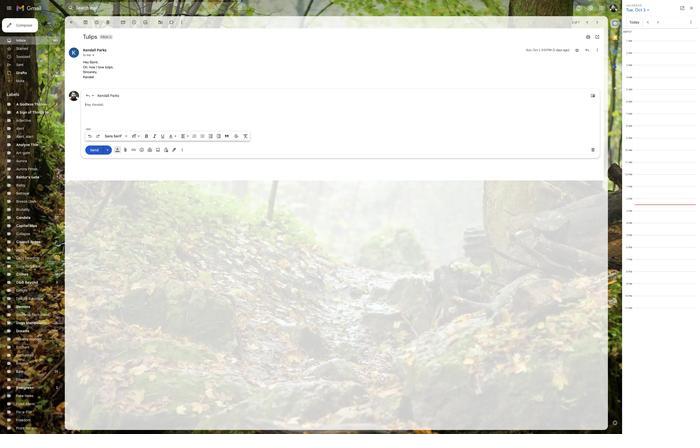 Task type: vqa. For each thing, say whether or not it's contained in the screenshot.
delight sunshine
yes



Task type: describe. For each thing, give the bounding box(es) containing it.
25
[[54, 321, 58, 325]]

radiance
[[25, 264, 40, 269]]

labels image
[[169, 20, 174, 25]]

21 for council notes
[[55, 240, 58, 244]]

sun, oct 1, 3:01 pm (2 days ago)
[[526, 48, 570, 52]]

back to inbox image
[[69, 20, 74, 25]]

7
[[578, 20, 580, 24]]

1 vertical spatial alert
[[26, 134, 33, 139]]

2 vertical spatial kendall
[[98, 93, 109, 98]]

sign
[[20, 110, 27, 115]]

starred link
[[16, 46, 28, 51]]

0 vertical spatial kendall
[[83, 48, 96, 52]]

analyze this link
[[16, 143, 38, 147]]

news
[[25, 394, 33, 398]]

sent
[[16, 63, 24, 67]]

gate
[[23, 151, 30, 155]]

things
[[32, 110, 44, 115]]

1 for analyze this
[[57, 143, 58, 147]]

mark as unread image
[[121, 20, 126, 25]]

settings image
[[588, 5, 594, 11]]

enchant link
[[16, 345, 29, 350]]

capital idea link
[[16, 224, 37, 228]]

adjective link
[[16, 118, 31, 123]]

art-gate link
[[16, 151, 30, 155]]

labels
[[7, 92, 19, 97]]

compose
[[16, 23, 32, 28]]

adjective
[[16, 118, 31, 123]]

21 for demons
[[55, 305, 58, 309]]

freedom
[[16, 418, 30, 423]]

newer image
[[585, 20, 590, 25]]

(2
[[553, 48, 556, 52]]

art-
[[16, 151, 23, 155]]

time
[[49, 321, 58, 325]]

alert, alert link
[[16, 134, 33, 139]]

lush
[[28, 199, 36, 204]]

alert link
[[16, 126, 24, 131]]

notes
[[30, 240, 40, 244]]

brutality
[[16, 207, 30, 212]]

council
[[16, 240, 29, 244]]

hey kendall,
[[85, 103, 104, 107]]

freedom link
[[16, 418, 30, 423]]

indent less ‪(⌘[)‬ image
[[208, 134, 213, 139]]

more image
[[179, 20, 184, 25]]

dreamy wander link
[[16, 337, 42, 342]]

oct
[[533, 48, 538, 52]]

1 horizontal spatial of
[[575, 20, 578, 24]]

inbox link
[[16, 38, 26, 43]]

0 vertical spatial enchanted
[[32, 313, 49, 317]]

1 vertical spatial kendall parks
[[98, 93, 119, 98]]

more options image
[[181, 147, 184, 152]]

evergreen link
[[16, 386, 34, 390]]

starred
[[16, 46, 28, 51]]

hey for hey bjord, oh, how i love tulips. sincerely, kendall
[[83, 60, 89, 64]]

report spam image
[[94, 20, 99, 25]]

dreams
[[16, 329, 29, 334]]

come
[[49, 110, 59, 115]]

alert, alert
[[16, 134, 33, 139]]

d&d
[[16, 280, 24, 285]]

fix-
[[16, 410, 22, 415]]

insert link ‪(⌘k)‬ image
[[131, 147, 136, 152]]

insert signature image
[[172, 147, 177, 152]]

22
[[55, 216, 58, 220]]

evergreen
[[16, 386, 34, 390]]

underline ‪(⌘u)‬ image
[[160, 134, 165, 139]]

snoozed
[[16, 54, 30, 59]]

redo ‪(⌘y)‬ image
[[95, 134, 101, 139]]

2 of 7
[[572, 20, 580, 24]]

kendall,
[[92, 103, 104, 107]]

3:01 pm
[[542, 48, 552, 52]]

i
[[96, 65, 97, 69]]

sun,
[[526, 48, 532, 52]]

breeze lush
[[16, 199, 36, 204]]

more
[[16, 79, 24, 83]]

me
[[87, 53, 91, 57]]

search mail image
[[66, 4, 75, 13]]

3
[[56, 281, 58, 284]]

baldur's gate link
[[16, 175, 39, 180]]

1 horizontal spatial parks
[[110, 93, 119, 98]]

council notes link
[[16, 240, 40, 244]]

hey for hey kendall,
[[85, 103, 91, 107]]

remove formatting ‪(⌘\)‬ image
[[243, 134, 248, 139]]

a godless throne
[[16, 102, 47, 107]]

dogs manipulating time link
[[16, 321, 58, 325]]

formatting options toolbar
[[85, 132, 250, 141]]

candela
[[16, 216, 30, 220]]

main menu image
[[6, 5, 12, 11]]

labels navigation
[[0, 16, 65, 434]]

candela link
[[16, 216, 30, 220]]

delete image
[[105, 20, 110, 25]]

d&d beyond
[[16, 280, 38, 285]]

a sign of things to come link
[[16, 110, 59, 115]]

inbox button
[[100, 35, 109, 39]]

move to image
[[158, 20, 163, 25]]

1 vertical spatial dewdrop
[[16, 313, 31, 317]]

tulips
[[83, 33, 97, 40]]

enchant
[[16, 345, 29, 350]]

insert emoji ‪(⌘⇧2)‬ image
[[139, 147, 144, 152]]

0 vertical spatial to
[[83, 53, 86, 57]]

baldur's gate
[[16, 175, 39, 180]]

gate
[[31, 175, 39, 180]]

0 vertical spatial kendall parks
[[83, 48, 107, 52]]

Message Body text field
[[85, 102, 596, 124]]

epic link
[[16, 370, 24, 374]]

council notes
[[16, 240, 40, 244]]

insert files using drive image
[[147, 147, 152, 152]]

capital idea
[[16, 224, 37, 228]]



Task type: locate. For each thing, give the bounding box(es) containing it.
alarm
[[25, 402, 35, 407]]

inbox right tulips
[[101, 35, 108, 39]]

false alarm
[[16, 402, 35, 407]]

a-
[[22, 410, 26, 415]]

dewdrop
[[25, 256, 40, 261], [16, 313, 31, 317]]

undo ‪(⌘z)‬ image
[[87, 134, 92, 139]]

Search mail text field
[[76, 6, 223, 11]]

older image
[[595, 20, 600, 25]]

1 right this
[[57, 143, 58, 147]]

cozy down council
[[16, 248, 24, 253]]

23
[[54, 370, 58, 374]]

2 21 from the top
[[55, 305, 58, 309]]

add to tasks image
[[143, 20, 148, 25]]

dewdrop up radiance
[[25, 256, 40, 261]]

inbox up starred
[[16, 38, 26, 43]]

days
[[556, 48, 563, 52]]

1 down 25
[[57, 329, 58, 333]]

labels heading
[[7, 92, 54, 97]]

insert photo image
[[156, 147, 161, 152]]

kendall down sincerely,
[[83, 75, 94, 79]]

1 horizontal spatial 2
[[572, 20, 574, 24]]

love
[[98, 65, 104, 69]]

wander
[[29, 337, 42, 342]]

analyze
[[16, 143, 30, 147]]

discard draft ‪(⌘⇧d)‬ image
[[591, 147, 596, 152]]

kendall inside the hey bjord, oh, how i love tulips. sincerely, kendall
[[83, 75, 94, 79]]

0 vertical spatial aurora
[[16, 159, 27, 163]]

Not starred checkbox
[[575, 48, 580, 53]]

art-gate
[[16, 151, 30, 155]]

1 a from the top
[[16, 102, 19, 107]]

1 cozy from the top
[[16, 248, 24, 253]]

dewdrop down demons
[[16, 313, 31, 317]]

demons link
[[16, 305, 30, 309]]

1 vertical spatial aurora
[[16, 167, 27, 171]]

0 vertical spatial delight
[[16, 288, 28, 293]]

cozy down cozy link
[[16, 256, 24, 261]]

fix-a-flat
[[16, 410, 32, 415]]

a for a sign of things to come
[[16, 110, 19, 115]]

inbox inside inbox button
[[101, 35, 108, 39]]

1 vertical spatial delight
[[16, 297, 28, 301]]

enchanted
[[32, 313, 49, 317], [16, 353, 33, 358]]

of inside labels navigation
[[28, 110, 32, 115]]

0 horizontal spatial parks
[[97, 48, 107, 52]]

a godless throne link
[[16, 102, 47, 107]]

21
[[55, 240, 58, 244], [55, 305, 58, 309]]

advanced search options image
[[235, 3, 245, 13]]

aurora petals
[[16, 167, 38, 171]]

italic ‪(⌘i)‬ image
[[152, 134, 157, 139]]

delight sunshine
[[16, 297, 43, 301]]

kendall
[[83, 48, 96, 52], [83, 75, 94, 79], [98, 93, 109, 98]]

2
[[572, 20, 574, 24], [56, 386, 58, 390]]

alert up the analyze this link
[[26, 134, 33, 139]]

1 right gate
[[57, 175, 58, 179]]

a left godless
[[16, 102, 19, 107]]

indent more ‪(⌘])‬ image
[[216, 134, 221, 139]]

dewdrop enchanted link
[[16, 313, 49, 317]]

dreamy
[[16, 337, 29, 342]]

2 for 2
[[56, 386, 58, 390]]

attach files image
[[123, 147, 128, 152]]

hey
[[83, 60, 89, 64], [85, 103, 91, 107]]

dreamy wander
[[16, 337, 42, 342]]

5 1 from the top
[[57, 329, 58, 333]]

enchanted down enchant
[[16, 353, 33, 358]]

sunshine
[[28, 297, 43, 301]]

1 horizontal spatial inbox
[[101, 35, 108, 39]]

strikethrough ‪(⌘⇧x)‬ image
[[234, 134, 239, 139]]

cozy dewdrop link
[[16, 256, 40, 261]]

kendall parks
[[83, 48, 107, 52], [98, 93, 119, 98]]

sun, oct 1, 3:01 pm (2 days ago) cell
[[526, 48, 570, 53]]

2 for 2 of 7
[[572, 20, 574, 24]]

0 horizontal spatial alert
[[16, 126, 24, 131]]

2 delight from the top
[[16, 297, 28, 301]]

drafts link
[[16, 71, 27, 75]]

side panel section
[[608, 16, 623, 430]]

kendall parks up kendall,
[[98, 93, 119, 98]]

hey bjord, oh, how i love tulips. sincerely, kendall
[[83, 60, 114, 79]]

numbered list ‪(⌘⇧7)‬ image
[[192, 134, 197, 139]]

hey down type of response icon
[[85, 103, 91, 107]]

1 vertical spatial of
[[28, 110, 32, 115]]

0 vertical spatial 2
[[572, 20, 574, 24]]

crimes
[[16, 272, 28, 277]]

false alarm link
[[16, 402, 35, 407]]

tab list
[[608, 16, 623, 416]]

0 vertical spatial hey
[[83, 60, 89, 64]]

cozy radiance
[[16, 264, 40, 269]]

tulips.
[[105, 65, 114, 69]]

to inside labels navigation
[[45, 110, 48, 115]]

aurora for aurora link
[[16, 159, 27, 163]]

0 vertical spatial dewdrop
[[25, 256, 40, 261]]

crimes link
[[16, 272, 28, 277]]

brutality link
[[16, 207, 30, 212]]

archive image
[[83, 20, 88, 25]]

ballsy
[[16, 183, 26, 188]]

2 inside labels navigation
[[56, 386, 58, 390]]

2 left 7
[[572, 20, 574, 24]]

enchanted up manipulating
[[32, 313, 49, 317]]

dewdrop enchanted
[[16, 313, 49, 317]]

betrayal
[[16, 191, 29, 196]]

ethereal link
[[16, 378, 30, 382]]

epic
[[16, 370, 24, 374]]

not starred image
[[575, 48, 580, 53]]

front back link
[[16, 426, 33, 431]]

1 aurora from the top
[[16, 159, 27, 163]]

0 vertical spatial 21
[[55, 240, 58, 244]]

1 horizontal spatial to
[[83, 53, 86, 57]]

serif
[[114, 134, 122, 139]]

to left me
[[83, 53, 86, 57]]

alert up alert,
[[16, 126, 24, 131]]

0 horizontal spatial 2
[[56, 386, 58, 390]]

1 vertical spatial 21
[[55, 305, 58, 309]]

a for a godless throne
[[16, 102, 19, 107]]

3 1 from the top
[[57, 175, 58, 179]]

breeze
[[16, 199, 27, 204]]

1 vertical spatial kendall
[[83, 75, 94, 79]]

analyze this
[[16, 143, 38, 147]]

1 21 from the top
[[55, 240, 58, 244]]

fake news link
[[16, 394, 33, 398]]

1,
[[539, 48, 541, 52]]

back
[[25, 426, 33, 431]]

to me
[[83, 53, 91, 57]]

1 delight from the top
[[16, 288, 28, 293]]

sincerely,
[[83, 70, 97, 74]]

inbox inside labels navigation
[[16, 38, 26, 43]]

1 for capital idea
[[57, 224, 58, 228]]

hey up oh,
[[83, 60, 89, 64]]

kendall parks up "show details" icon
[[83, 48, 107, 52]]

support image
[[576, 5, 583, 11]]

kendall up me
[[83, 48, 96, 52]]

aurora for aurora petals
[[16, 167, 27, 171]]

cozy up "crimes"
[[16, 264, 24, 269]]

bulleted list ‪(⌘⇧8)‬ image
[[200, 134, 205, 139]]

more send options image
[[105, 148, 110, 153]]

toggle confidential mode image
[[164, 147, 169, 152]]

0 vertical spatial cozy
[[16, 248, 24, 253]]

send
[[90, 148, 99, 152]]

of left 7
[[575, 20, 578, 24]]

1 down 22
[[57, 224, 58, 228]]

2 1 from the top
[[57, 143, 58, 147]]

collapse
[[16, 232, 30, 236]]

14
[[55, 273, 58, 276]]

1 vertical spatial enchanted
[[16, 353, 33, 358]]

cozy radiance link
[[16, 264, 40, 269]]

1 horizontal spatial alert
[[26, 134, 33, 139]]

0 vertical spatial parks
[[97, 48, 107, 52]]

ballsy link
[[16, 183, 26, 188]]

aurora
[[16, 159, 27, 163], [16, 167, 27, 171]]

d&d beyond link
[[16, 280, 38, 285]]

1 vertical spatial cozy
[[16, 256, 24, 261]]

0 horizontal spatial to
[[45, 110, 48, 115]]

delight down delight link
[[16, 297, 28, 301]]

2 cozy from the top
[[16, 256, 24, 261]]

show trimmed content image
[[85, 128, 91, 131]]

4
[[56, 102, 58, 106]]

hey inside message body "text field"
[[85, 103, 91, 107]]

fake
[[16, 394, 24, 398]]

2 down 23
[[56, 386, 58, 390]]

godless
[[20, 102, 34, 107]]

front
[[16, 426, 25, 431]]

dreams link
[[16, 329, 29, 334]]

a left sign
[[16, 110, 19, 115]]

manipulating
[[26, 321, 49, 325]]

inbox for inbox button
[[101, 35, 108, 39]]

cozy for cozy dewdrop
[[16, 256, 24, 261]]

143
[[53, 38, 58, 42]]

delight for delight sunshine
[[16, 297, 28, 301]]

bjord,
[[90, 60, 98, 64]]

of
[[575, 20, 578, 24], [28, 110, 32, 115]]

1 vertical spatial 2
[[56, 386, 58, 390]]

delight for delight link
[[16, 288, 28, 293]]

21 up 25
[[55, 305, 58, 309]]

0 horizontal spatial of
[[28, 110, 32, 115]]

alert
[[16, 126, 24, 131], [26, 134, 33, 139]]

delight down d&d
[[16, 288, 28, 293]]

1 for baldur's gate
[[57, 175, 58, 179]]

quote ‪(⌘⇧9)‬ image
[[224, 134, 229, 139]]

cozy link
[[16, 248, 24, 253]]

1 for dreams
[[57, 329, 58, 333]]

send button
[[85, 146, 104, 155]]

1 for a sign of things to come
[[57, 110, 58, 114]]

inbox for inbox link
[[16, 38, 26, 43]]

1 vertical spatial parks
[[110, 93, 119, 98]]

snooze image
[[132, 20, 137, 25]]

to left come
[[45, 110, 48, 115]]

of right sign
[[28, 110, 32, 115]]

None search field
[[65, 2, 247, 14]]

1 vertical spatial a
[[16, 110, 19, 115]]

hey inside the hey bjord, oh, how i love tulips. sincerely, kendall
[[83, 60, 89, 64]]

aurora down art-gate in the left top of the page
[[16, 159, 27, 163]]

0 horizontal spatial inbox
[[16, 38, 26, 43]]

2 aurora from the top
[[16, 167, 27, 171]]

aurora petals link
[[16, 167, 38, 171]]

kendall up kendall,
[[98, 93, 109, 98]]

dogs manipulating time
[[16, 321, 58, 325]]

false
[[16, 402, 25, 407]]

1 vertical spatial to
[[45, 110, 48, 115]]

cozy for cozy radiance
[[16, 264, 24, 269]]

1 1 from the top
[[57, 110, 58, 114]]

4 1 from the top
[[57, 224, 58, 228]]

parks
[[97, 48, 107, 52], [110, 93, 119, 98]]

1 vertical spatial hey
[[85, 103, 91, 107]]

ago)
[[564, 48, 570, 52]]

cozy for cozy link
[[16, 248, 24, 253]]

0 vertical spatial of
[[575, 20, 578, 24]]

2 a from the top
[[16, 110, 19, 115]]

gmail image
[[16, 3, 44, 13]]

1 down 4
[[57, 110, 58, 114]]

a sign of things to come
[[16, 110, 59, 115]]

type of response image
[[85, 93, 90, 98]]

sans
[[105, 134, 113, 139]]

aurora down aurora link
[[16, 167, 27, 171]]

0 vertical spatial a
[[16, 102, 19, 107]]

bold ‪(⌘b)‬ image
[[144, 134, 149, 139]]

2 vertical spatial cozy
[[16, 264, 24, 269]]

sans serif option
[[104, 134, 124, 139]]

show details image
[[92, 54, 95, 57]]

fix-a-flat link
[[16, 410, 32, 415]]

3 cozy from the top
[[16, 264, 24, 269]]

0 vertical spatial alert
[[16, 126, 24, 131]]

21 right notes
[[55, 240, 58, 244]]



